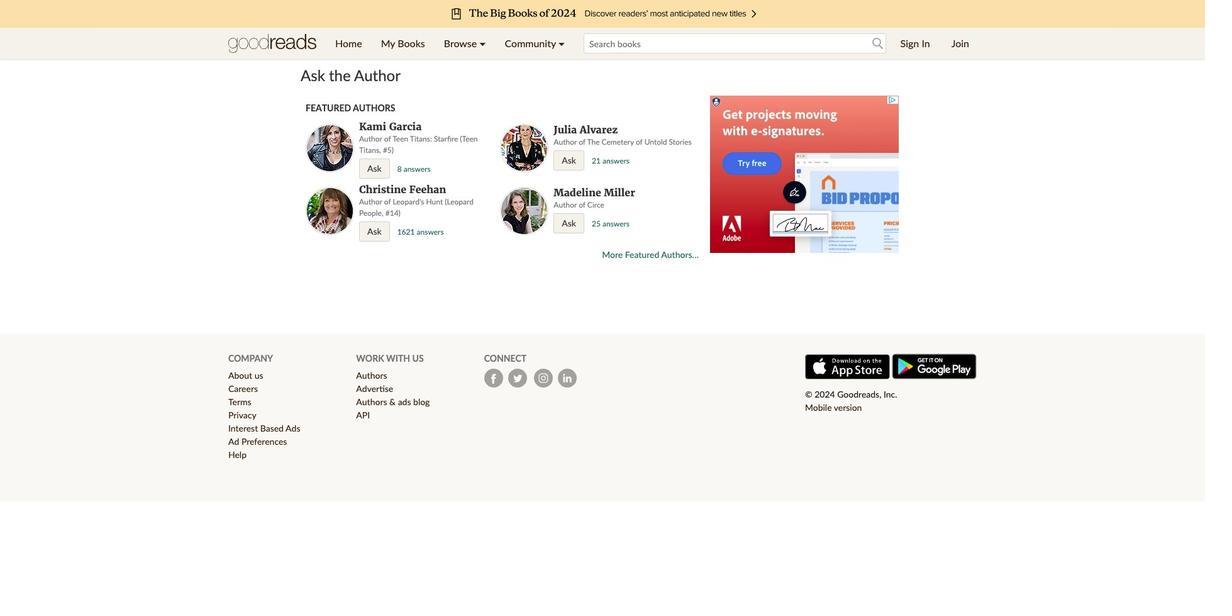 Task type: locate. For each thing, give the bounding box(es) containing it.
0 horizontal spatial featured
[[306, 103, 351, 113]]

ads
[[398, 396, 411, 407]]

cemetery
[[602, 137, 634, 147]]

ask left the
[[301, 66, 325, 84]]

1 vertical spatial featured
[[625, 249, 660, 260]]

▾
[[480, 37, 486, 49], [559, 37, 565, 49]]

alvarez
[[580, 123, 618, 136]]

25 answers
[[592, 219, 630, 228]]

answers right 1621
[[417, 227, 444, 237]]

circe
[[588, 200, 605, 210]]

ask down people,
[[367, 226, 382, 237]]

goodreads,
[[838, 389, 882, 400]]

0 vertical spatial us
[[412, 353, 424, 364]]

based
[[260, 423, 284, 434]]

us inside about us careers terms privacy interest based ads ad preferences help
[[255, 370, 263, 381]]

answers for feehan
[[417, 227, 444, 237]]

goodreads on twitter image
[[508, 369, 527, 388]]

ask for ask link related to kami
[[367, 163, 382, 174]]

© 2024 goodreads, inc. mobile version
[[805, 389, 898, 413]]

ask left 21
[[562, 155, 576, 166]]

2 ▾ from the left
[[559, 37, 565, 49]]

author inside christine feehan author of leopard's hunt (leopard people, #14)
[[359, 197, 382, 206]]

answers right 8 at the left top of the page
[[404, 164, 431, 174]]

of inside christine feehan author of leopard's hunt (leopard people, #14)
[[384, 197, 391, 206]]

▾ for community ▾
[[559, 37, 565, 49]]

ask link left 21
[[554, 150, 585, 171]]

1 horizontal spatial ▾
[[559, 37, 565, 49]]

of down madeline
[[579, 200, 586, 210]]

1621
[[397, 227, 415, 237]]

▾ right community
[[559, 37, 565, 49]]

mobile version link
[[805, 402, 862, 413]]

ask
[[301, 66, 325, 84], [562, 155, 576, 166], [367, 163, 382, 174], [562, 218, 576, 228], [367, 226, 382, 237]]

author inside julia alvarez author of the cemetery of untold stories
[[554, 137, 577, 147]]

of left the
[[579, 137, 586, 147]]

julia alvarez image
[[500, 124, 549, 172]]

ad preferences link
[[228, 436, 287, 447]]

terms
[[228, 396, 251, 407]]

interest
[[228, 423, 258, 434]]

ask for ask link for madeline
[[562, 218, 576, 228]]

privacy link
[[228, 410, 257, 420]]

julia
[[554, 123, 577, 136]]

of left untold
[[636, 137, 643, 147]]

&
[[390, 396, 396, 407]]

author inside the "kami garcia author of teen titans: starfire (teen titans, #5)"
[[359, 134, 382, 144]]

menu
[[326, 28, 575, 59]]

connect
[[484, 353, 527, 364]]

mobile
[[805, 402, 832, 413]]

christine feehan image
[[306, 187, 354, 235]]

leopard's
[[393, 197, 424, 206]]

0 horizontal spatial ▾
[[480, 37, 486, 49]]

join link
[[942, 28, 979, 59]]

▾ right browse
[[480, 37, 486, 49]]

stories
[[669, 137, 692, 147]]

us right with
[[412, 353, 424, 364]]

titans,
[[359, 145, 381, 155]]

about
[[228, 370, 252, 381]]

0 vertical spatial featured
[[306, 103, 351, 113]]

interest based ads link
[[228, 423, 300, 434]]

author
[[354, 66, 401, 84], [359, 134, 382, 144], [554, 137, 577, 147], [359, 197, 382, 206], [554, 200, 577, 210]]

community ▾
[[505, 37, 565, 49]]

featured down the
[[306, 103, 351, 113]]

menu containing home
[[326, 28, 575, 59]]

home
[[335, 37, 362, 49]]

(teen
[[460, 134, 478, 144]]

advertisement element
[[710, 96, 899, 253]]

books
[[398, 37, 425, 49]]

of for julia alvarez
[[579, 137, 586, 147]]

madeline miller link
[[554, 186, 635, 199]]

▾ inside dropdown button
[[559, 37, 565, 49]]

featured
[[306, 103, 351, 113], [625, 249, 660, 260]]

company
[[228, 353, 273, 364]]

of for christine feehan
[[384, 197, 391, 206]]

1 horizontal spatial us
[[412, 353, 424, 364]]

the most anticipated books of 2024 image
[[99, 0, 1106, 28]]

author for ask the author
[[354, 66, 401, 84]]

ask link left 25
[[554, 213, 585, 234]]

with
[[386, 353, 410, 364]]

more
[[602, 249, 623, 260]]

madeline
[[554, 186, 601, 199]]

8 answers link
[[397, 164, 431, 174]]

ask down titans,
[[367, 163, 382, 174]]

browse
[[444, 37, 477, 49]]

titans:
[[410, 134, 432, 144]]

help link
[[228, 449, 247, 460]]

ask left 25
[[562, 218, 576, 228]]

▾ inside popup button
[[480, 37, 486, 49]]

1 ▾ from the left
[[480, 37, 486, 49]]

version
[[834, 402, 862, 413]]

work
[[356, 353, 384, 364]]

featured inside more featured authors… link
[[625, 249, 660, 260]]

authors
[[353, 103, 395, 113], [356, 370, 387, 381], [356, 396, 387, 407]]

authors advertise authors & ads blog api
[[356, 370, 430, 420]]

blog
[[413, 396, 430, 407]]

author up people,
[[359, 197, 382, 206]]

ask link for madeline
[[554, 213, 585, 234]]

authors down advertise in the left of the page
[[356, 396, 387, 407]]

ask link down titans,
[[359, 159, 390, 179]]

8
[[397, 164, 402, 174]]

julia alvarez author of the cemetery of untold stories
[[554, 123, 692, 147]]

of up #5)
[[384, 134, 391, 144]]

Search books text field
[[584, 33, 886, 53]]

1 vertical spatial authors
[[356, 370, 387, 381]]

answers for miller
[[603, 219, 630, 228]]

ask link
[[554, 150, 585, 171], [359, 159, 390, 179], [554, 213, 585, 234], [359, 222, 390, 242]]

1 horizontal spatial featured
[[625, 249, 660, 260]]

author down my
[[354, 66, 401, 84]]

1 vertical spatial us
[[255, 370, 263, 381]]

download app for android image
[[892, 354, 977, 379]]

my books link
[[372, 28, 435, 59]]

author up titans,
[[359, 134, 382, 144]]

careers link
[[228, 383, 258, 394]]

0 horizontal spatial us
[[255, 370, 263, 381]]

ask for christine's ask link
[[367, 226, 382, 237]]

of inside madeline miller author of circe
[[579, 200, 586, 210]]

download app for ios image
[[805, 354, 890, 379]]

more featured authors… link
[[602, 249, 699, 261]]

author down julia
[[554, 137, 577, 147]]

author down madeline
[[554, 200, 577, 210]]

Search for books to add to your shelves search field
[[584, 33, 886, 53]]

us right about
[[255, 370, 263, 381]]

ask link down people,
[[359, 222, 390, 242]]

ask for ask the author
[[301, 66, 325, 84]]

of for kami garcia
[[384, 134, 391, 144]]

authors up kami
[[353, 103, 395, 113]]

of inside the "kami garcia author of teen titans: starfire (teen titans, #5)"
[[384, 134, 391, 144]]

us
[[412, 353, 424, 364], [255, 370, 263, 381]]

author inside madeline miller author of circe
[[554, 200, 577, 210]]

answers right 25
[[603, 219, 630, 228]]

community
[[505, 37, 556, 49]]

answers down cemetery
[[603, 156, 630, 166]]

featured right more
[[625, 249, 660, 260]]

more featured authors…
[[602, 249, 699, 260]]

authors up advertise in the left of the page
[[356, 370, 387, 381]]

of up #14)
[[384, 197, 391, 206]]

sign
[[901, 37, 920, 49]]

of
[[384, 134, 391, 144], [579, 137, 586, 147], [636, 137, 643, 147], [384, 197, 391, 206], [579, 200, 586, 210]]



Task type: describe. For each thing, give the bounding box(es) containing it.
join
[[952, 37, 970, 49]]

api link
[[356, 410, 370, 420]]

#5)
[[383, 145, 394, 155]]

privacy
[[228, 410, 257, 420]]

25
[[592, 219, 601, 228]]

goodreads on linkedin image
[[558, 369, 577, 388]]

#14)
[[386, 208, 401, 218]]

ask link for christine
[[359, 222, 390, 242]]

2024
[[815, 389, 835, 400]]

browse ▾
[[444, 37, 486, 49]]

sign in link
[[891, 28, 940, 59]]

0 vertical spatial authors
[[353, 103, 395, 113]]

browse ▾ button
[[435, 28, 496, 59]]

advertise
[[356, 383, 393, 394]]

careers
[[228, 383, 258, 394]]

the
[[587, 137, 600, 147]]

untold
[[645, 137, 667, 147]]

ads
[[286, 423, 300, 434]]

©
[[805, 389, 813, 400]]

featured authors
[[306, 103, 395, 113]]

authors…
[[662, 249, 699, 260]]

▾ for browse ▾
[[480, 37, 486, 49]]

author for christine feehan author of leopard's hunt (leopard people, #14)
[[359, 197, 382, 206]]

sign in
[[901, 37, 930, 49]]

my books
[[381, 37, 425, 49]]

about us careers terms privacy interest based ads ad preferences help
[[228, 370, 300, 460]]

advertise link
[[356, 383, 393, 394]]

help
[[228, 449, 247, 460]]

terms link
[[228, 396, 251, 407]]

about us link
[[228, 370, 263, 381]]

in
[[922, 37, 930, 49]]

hunt
[[426, 197, 443, 206]]

feehan
[[409, 183, 446, 196]]

authors link
[[356, 370, 387, 381]]

starfire
[[434, 134, 458, 144]]

kami garcia author of teen titans: starfire (teen titans, #5)
[[359, 120, 478, 155]]

answers for alvarez
[[603, 156, 630, 166]]

julia alvarez link
[[554, 123, 618, 136]]

kami garcia image
[[306, 124, 354, 172]]

teen
[[393, 134, 408, 144]]

2 vertical spatial authors
[[356, 396, 387, 407]]

inc.
[[884, 389, 898, 400]]

of for madeline miller
[[579, 200, 586, 210]]

community ▾ button
[[496, 28, 575, 59]]

1621 answers link
[[397, 227, 444, 237]]

goodreads on facebook image
[[484, 369, 503, 388]]

1621 answers
[[397, 227, 444, 237]]

people,
[[359, 208, 384, 218]]

garcia
[[389, 120, 422, 133]]

author for kami garcia author of teen titans: starfire (teen titans, #5)
[[359, 134, 382, 144]]

christine feehan author of leopard's hunt (leopard people, #14)
[[359, 183, 474, 218]]

ad
[[228, 436, 239, 447]]

api
[[356, 410, 370, 420]]

work with us
[[356, 353, 424, 364]]

authors & ads blog link
[[356, 396, 430, 407]]

kami
[[359, 120, 386, 133]]

ask link for kami
[[359, 159, 390, 179]]

home link
[[326, 28, 372, 59]]

21 answers
[[592, 156, 630, 166]]

(leopard
[[445, 197, 474, 206]]

8 answers
[[397, 164, 431, 174]]

madeline miller image
[[500, 187, 549, 235]]

the
[[329, 66, 351, 84]]

answers for garcia
[[404, 164, 431, 174]]

author for julia alvarez author of the cemetery of untold stories
[[554, 137, 577, 147]]

ask the author
[[301, 66, 401, 84]]

author for madeline miller author of circe
[[554, 200, 577, 210]]

christine feehan link
[[359, 183, 446, 196]]

christine
[[359, 183, 407, 196]]

ask link for julia
[[554, 150, 585, 171]]

25 answers link
[[592, 219, 630, 228]]

madeline miller author of circe
[[554, 186, 635, 210]]

21
[[592, 156, 601, 166]]

preferences
[[242, 436, 287, 447]]

miller
[[604, 186, 635, 199]]

ask for ask link associated with julia
[[562, 155, 576, 166]]

kami garcia link
[[359, 120, 422, 133]]

goodreads on instagram image
[[534, 369, 553, 388]]

my
[[381, 37, 395, 49]]



Task type: vqa. For each thing, say whether or not it's contained in the screenshot.
of in the Madeline Miller Author of Circe
yes



